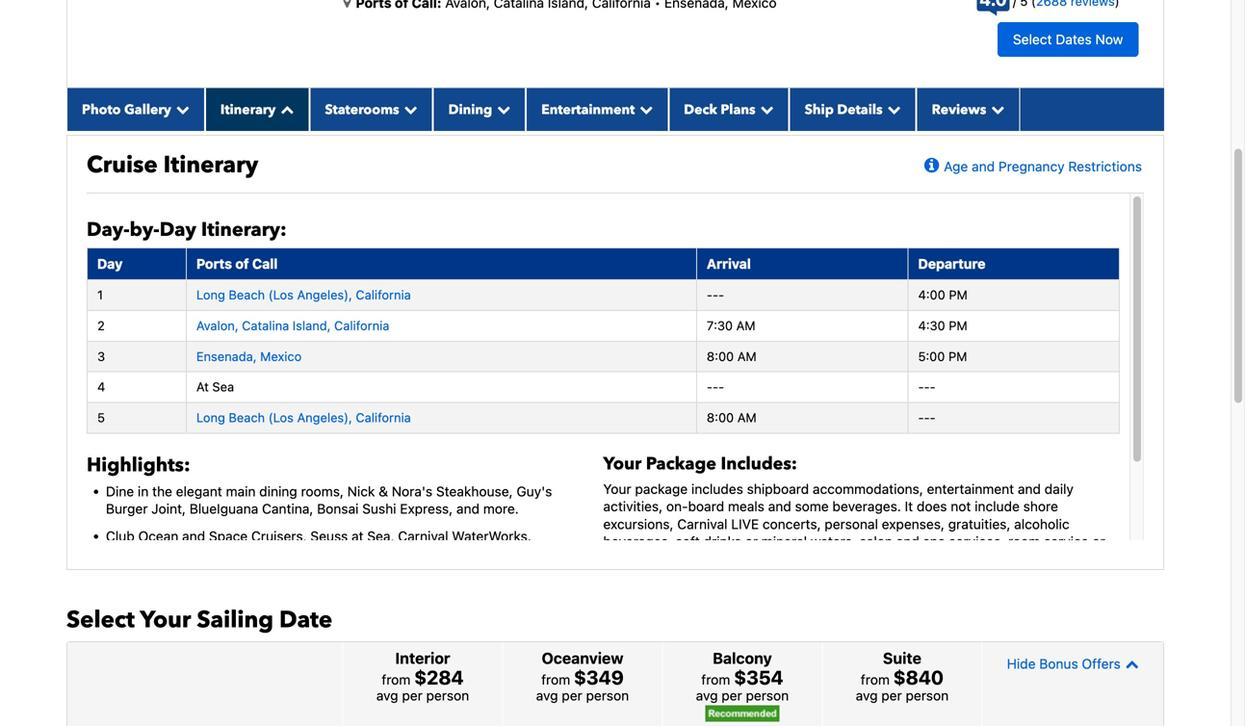 Task type: vqa. For each thing, say whether or not it's contained in the screenshot.
1st the Up from the bottom of the Freedom of the Seas main content
no



Task type: describe. For each thing, give the bounding box(es) containing it.
and right age
[[972, 158, 996, 174]]

0 horizontal spatial day
[[97, 256, 123, 272]]

person for $354
[[746, 688, 789, 704]]

expenses,
[[882, 516, 945, 532]]

$284
[[415, 666, 464, 689]]

1 horizontal spatial day
[[160, 217, 196, 243]]

hide
[[1008, 656, 1036, 672]]

deck plans button
[[669, 88, 790, 131]]

island,
[[293, 318, 331, 333]]

hide bonus offers
[[1008, 656, 1121, 672]]

gratuities,
[[949, 516, 1011, 532]]

at
[[352, 528, 364, 544]]

main
[[226, 484, 256, 500]]

concerts,
[[763, 516, 822, 532]]

3
[[97, 349, 105, 364]]

0 vertical spatial your
[[604, 452, 642, 476]]

ship details
[[805, 101, 883, 119]]

carnival inside your package includes: your package includes shipboard accommodations, entertainment and daily activities, on-board meals and some beverages. it does not include shore excursions, carnival live concerts, personal expenses, gratuities, alcoholic beverages, soft drinks or mineral waters, salon and spa services, room service or dining in specialty restaurants. government fees and taxes are not included.
[[678, 516, 728, 532]]

7:30
[[707, 318, 733, 333]]

dine
[[106, 484, 134, 500]]

am for 5:00
[[738, 349, 757, 364]]

does
[[917, 499, 948, 515]]

and up shore
[[1018, 481, 1042, 497]]

package
[[635, 481, 688, 497]]

elegant
[[176, 484, 222, 500]]

(los for 5
[[269, 411, 294, 425]]

person for $349
[[586, 688, 629, 704]]

sushi
[[362, 501, 397, 517]]

4:30
[[919, 318, 946, 333]]

waterworks.
[[452, 528, 532, 544]]

dining button
[[433, 88, 526, 131]]

deck
[[684, 101, 718, 119]]

per for $840
[[882, 688, 903, 704]]

info circle image
[[919, 156, 945, 176]]

4
[[97, 380, 105, 394]]

1 vertical spatial california
[[334, 318, 390, 333]]

2 vertical spatial your
[[140, 604, 191, 636]]

space
[[209, 528, 248, 544]]

1 or from the left
[[745, 534, 758, 550]]

long for 1
[[196, 288, 225, 302]]

age and pregnancy restrictions link
[[919, 156, 1143, 176]]

from for $349
[[542, 672, 571, 688]]

catalina
[[242, 318, 289, 333]]

1 vertical spatial your
[[604, 481, 632, 497]]

dining inside your package includes: your package includes shipboard accommodations, entertainment and daily activities, on-board meals and some beverages. it does not include shore excursions, carnival live concerts, personal expenses, gratuities, alcoholic beverages, soft drinks or mineral waters, salon and spa services, room service or dining in specialty restaurants. government fees and taxes are not included.
[[604, 551, 642, 567]]

5:00
[[919, 349, 946, 364]]

guy's
[[517, 484, 552, 500]]

long beach (los angeles), california link for 1
[[196, 288, 411, 302]]

gallery
[[124, 101, 171, 119]]

spa
[[924, 534, 946, 550]]

california for 1
[[356, 288, 411, 302]]

in inside dine in the elegant main dining rooms, nick & nora's steakhouse, guy's burger joint, blueiguana cantina, bonsai sushi express, and more.
[[138, 484, 149, 500]]

$349
[[574, 666, 624, 689]]

angeles), for 5
[[297, 411, 353, 425]]

long beach (los angeles), california for 5
[[196, 411, 411, 425]]

ports of call
[[196, 256, 278, 272]]

day-by-day itinerary:
[[87, 217, 287, 243]]

meals
[[728, 499, 765, 515]]

it
[[905, 499, 914, 515]]

taxes
[[934, 551, 967, 567]]

offers
[[1083, 656, 1121, 672]]

some
[[795, 499, 829, 515]]

avalon, catalina island, california link
[[196, 318, 390, 333]]

avalon,
[[196, 318, 239, 333]]

avg for $354
[[696, 688, 718, 704]]

&
[[379, 484, 388, 500]]

day-
[[87, 217, 130, 243]]

club
[[106, 528, 135, 544]]

bonus
[[1040, 656, 1079, 672]]

4:30 pm
[[919, 318, 968, 333]]

angeles), for 1
[[297, 288, 353, 302]]

photo
[[82, 101, 121, 119]]

select for select your sailing date
[[66, 604, 135, 636]]

includes
[[692, 481, 744, 497]]

suite
[[884, 649, 922, 668]]

are
[[971, 551, 991, 567]]

5
[[97, 411, 105, 425]]

deck plans
[[684, 101, 756, 119]]

seuss
[[311, 528, 348, 544]]

photo gallery button
[[66, 88, 205, 131]]

ship details button
[[790, 88, 917, 131]]

club ocean and space cruisers, seuss at sea, carnival waterworks.
[[106, 528, 532, 544]]

chevron down image for gallery
[[171, 102, 190, 116]]

cruise itinerary
[[87, 149, 258, 181]]

live
[[732, 516, 759, 532]]

beach for 5
[[229, 411, 265, 425]]

of
[[236, 256, 249, 272]]

age and pregnancy restrictions
[[945, 158, 1143, 174]]

staterooms
[[325, 101, 400, 119]]

specialty
[[660, 551, 716, 567]]

balcony
[[713, 649, 773, 668]]

hide bonus offers link
[[988, 647, 1159, 681]]

activities,
[[604, 499, 663, 515]]

recommended image
[[706, 706, 780, 722]]

balcony from $354 avg per person
[[696, 649, 789, 704]]

beverages,
[[604, 534, 672, 550]]

ensenada,
[[196, 349, 257, 364]]

chevron up image
[[1121, 657, 1140, 671]]

included.
[[1018, 551, 1075, 567]]

chevron down image for reviews
[[987, 102, 1005, 116]]

room
[[1009, 534, 1041, 550]]

plans
[[721, 101, 756, 119]]

age
[[945, 158, 969, 174]]

oceanview
[[542, 649, 624, 668]]

$840
[[894, 666, 944, 689]]

sea,
[[367, 528, 395, 544]]

long beach (los angeles), california for 1
[[196, 288, 411, 302]]

8:00 for long beach (los angeles), california
[[707, 411, 734, 425]]

sea
[[212, 380, 234, 394]]

beverages.
[[833, 499, 902, 515]]

includes:
[[721, 452, 798, 476]]

cruise
[[87, 149, 158, 181]]



Task type: locate. For each thing, give the bounding box(es) containing it.
from down interior
[[382, 672, 411, 688]]

chevron down image up cruise itinerary
[[171, 102, 190, 116]]

8:00 am for long beach (los angeles), california
[[707, 411, 757, 425]]

(los up avalon, catalina island, california
[[269, 288, 294, 302]]

1 vertical spatial beach
[[229, 411, 265, 425]]

long down at sea
[[196, 411, 225, 425]]

1 8:00 from the top
[[707, 349, 734, 364]]

1 vertical spatial long beach (los angeles), california
[[196, 411, 411, 425]]

personal
[[825, 516, 879, 532]]

avg left $840
[[856, 688, 878, 704]]

itinerary inside itinerary dropdown button
[[221, 101, 276, 119]]

shipboard
[[747, 481, 810, 497]]

per for $349
[[562, 688, 583, 704]]

0 vertical spatial day
[[160, 217, 196, 243]]

1 vertical spatial pm
[[949, 318, 968, 333]]

details
[[838, 101, 883, 119]]

from
[[382, 672, 411, 688], [542, 672, 571, 688], [702, 672, 731, 688], [861, 672, 890, 688]]

person for $840
[[906, 688, 949, 704]]

include
[[975, 499, 1020, 515]]

california up avalon, catalina island, california
[[356, 288, 411, 302]]

chevron down image for staterooms
[[400, 102, 418, 116]]

0 horizontal spatial dining
[[259, 484, 297, 500]]

long beach (los angeles), california link for 5
[[196, 411, 411, 425]]

per for $284
[[402, 688, 423, 704]]

4 avg from the left
[[856, 688, 878, 704]]

long for 5
[[196, 411, 225, 425]]

itinerary:
[[201, 217, 287, 243]]

2 angeles), from the top
[[297, 411, 353, 425]]

per down interior
[[402, 688, 423, 704]]

2 8:00 am from the top
[[707, 411, 757, 425]]

0 vertical spatial select
[[1014, 31, 1053, 47]]

chevron down image for details
[[883, 102, 902, 116]]

main content containing cruise itinerary
[[57, 0, 1175, 727]]

3 chevron down image from the left
[[635, 102, 654, 116]]

4:00 pm
[[919, 288, 968, 302]]

person for $284
[[426, 688, 469, 704]]

california up &
[[356, 411, 411, 425]]

long beach (los angeles), california link up island,
[[196, 288, 411, 302]]

avg inside "suite from $840 avg per person"
[[856, 688, 878, 704]]

carnival down the express,
[[398, 528, 449, 544]]

2 chevron down image from the left
[[756, 102, 774, 116]]

beach for 1
[[229, 288, 265, 302]]

1 horizontal spatial not
[[994, 551, 1015, 567]]

excursions,
[[604, 516, 674, 532]]

chevron down image left deck
[[635, 102, 654, 116]]

and down steakhouse,
[[457, 501, 480, 517]]

chevron down image for entertainment
[[635, 102, 654, 116]]

2 8:00 from the top
[[707, 411, 734, 425]]

cruisers,
[[251, 528, 307, 544]]

0 vertical spatial long beach (los angeles), california
[[196, 288, 411, 302]]

3 chevron down image from the left
[[883, 102, 902, 116]]

chevron down image
[[400, 102, 418, 116], [493, 102, 511, 116], [635, 102, 654, 116], [987, 102, 1005, 116]]

person inside interior from $284 avg per person
[[426, 688, 469, 704]]

chevron up image
[[276, 102, 294, 116]]

entertainment button
[[526, 88, 669, 131]]

and
[[972, 158, 996, 174], [1018, 481, 1042, 497], [769, 499, 792, 515], [457, 501, 480, 517], [182, 528, 205, 544], [897, 534, 920, 550], [908, 551, 931, 567]]

chevron down image inside ship details dropdown button
[[883, 102, 902, 116]]

burger
[[106, 501, 148, 517]]

8:00
[[707, 349, 734, 364], [707, 411, 734, 425]]

1 vertical spatial day
[[97, 256, 123, 272]]

2 (los from the top
[[269, 411, 294, 425]]

3 pm from the top
[[949, 349, 968, 364]]

0 horizontal spatial in
[[138, 484, 149, 500]]

avg inside interior from $284 avg per person
[[377, 688, 399, 704]]

1 vertical spatial long
[[196, 411, 225, 425]]

person up "recommended" image
[[746, 688, 789, 704]]

0 vertical spatial pm
[[949, 288, 968, 302]]

accommodations,
[[813, 481, 924, 497]]

0 horizontal spatial or
[[745, 534, 758, 550]]

oceanview from $349 avg per person
[[536, 649, 629, 704]]

person inside balcony from $354 avg per person
[[746, 688, 789, 704]]

1 vertical spatial select
[[66, 604, 135, 636]]

from for $354
[[702, 672, 731, 688]]

4 from from the left
[[861, 672, 890, 688]]

now
[[1096, 31, 1124, 47]]

angeles), up island,
[[297, 288, 353, 302]]

8:00 am up the includes: in the right bottom of the page
[[707, 411, 757, 425]]

0 horizontal spatial not
[[951, 499, 972, 515]]

2 person from the left
[[586, 688, 629, 704]]

$354
[[734, 666, 784, 689]]

8:00 for ensenada, mexico
[[707, 349, 734, 364]]

1 8:00 am from the top
[[707, 349, 757, 364]]

ensenada, mexico
[[196, 349, 302, 364]]

chevron down image left dining
[[400, 102, 418, 116]]

beach down of
[[229, 288, 265, 302]]

angeles), up rooms,
[[297, 411, 353, 425]]

0 vertical spatial am
[[737, 318, 756, 333]]

avg for $284
[[377, 688, 399, 704]]

dine in the elegant main dining rooms, nick & nora's steakhouse, guy's burger joint, blueiguana cantina, bonsai sushi express, and more.
[[106, 484, 552, 517]]

chevron down image for dining
[[493, 102, 511, 116]]

4 chevron down image from the left
[[987, 102, 1005, 116]]

2 per from the left
[[562, 688, 583, 704]]

0 vertical spatial (los
[[269, 288, 294, 302]]

long beach (los angeles), california link down mexico
[[196, 411, 411, 425]]

california for 5
[[356, 411, 411, 425]]

in
[[138, 484, 149, 500], [645, 551, 656, 567]]

entertainment
[[928, 481, 1015, 497]]

and left space
[[182, 528, 205, 544]]

pm right 4:30
[[949, 318, 968, 333]]

1 long beach (los angeles), california from the top
[[196, 288, 411, 302]]

and down expenses,
[[897, 534, 920, 550]]

chevron down image inside photo gallery dropdown button
[[171, 102, 190, 116]]

am down 7:30 am
[[738, 349, 757, 364]]

from down oceanview at the bottom of page
[[542, 672, 571, 688]]

1 horizontal spatial or
[[1093, 534, 1106, 550]]

1 horizontal spatial chevron down image
[[756, 102, 774, 116]]

pm right 5:00
[[949, 349, 968, 364]]

interior from $284 avg per person
[[377, 649, 469, 704]]

pm for 4:00 pm
[[949, 288, 968, 302]]

am
[[737, 318, 756, 333], [738, 349, 757, 364], [738, 411, 757, 425]]

8:00 down 7:30
[[707, 349, 734, 364]]

am right 7:30
[[737, 318, 756, 333]]

mexico
[[260, 349, 302, 364]]

avg inside oceanview from $349 avg per person
[[536, 688, 558, 704]]

am up the includes: in the right bottom of the page
[[738, 411, 757, 425]]

0 vertical spatial not
[[951, 499, 972, 515]]

person inside oceanview from $349 avg per person
[[586, 688, 629, 704]]

2 pm from the top
[[949, 318, 968, 333]]

from inside balcony from $354 avg per person
[[702, 672, 731, 688]]

1 vertical spatial angeles),
[[297, 411, 353, 425]]

ocean
[[138, 528, 179, 544]]

4 person from the left
[[906, 688, 949, 704]]

dining down beverages,
[[604, 551, 642, 567]]

soft
[[676, 534, 700, 550]]

carnival down board on the bottom right of the page
[[678, 516, 728, 532]]

day
[[160, 217, 196, 243], [97, 256, 123, 272]]

beach
[[229, 288, 265, 302], [229, 411, 265, 425]]

8:00 up the includes: in the right bottom of the page
[[707, 411, 734, 425]]

select for select          dates now
[[1014, 31, 1053, 47]]

1 chevron down image from the left
[[400, 102, 418, 116]]

by-
[[130, 217, 160, 243]]

in inside your package includes: your package includes shipboard accommodations, entertainment and daily activities, on-board meals and some beverages. it does not include shore excursions, carnival live concerts, personal expenses, gratuities, alcoholic beverages, soft drinks or mineral waters, salon and spa services, room service or dining in specialty restaurants. government fees and taxes are not included.
[[645, 551, 656, 567]]

select down club
[[66, 604, 135, 636]]

fees
[[877, 551, 904, 567]]

per inside interior from $284 avg per person
[[402, 688, 423, 704]]

california
[[356, 288, 411, 302], [334, 318, 390, 333], [356, 411, 411, 425]]

2
[[97, 318, 105, 333]]

8:00 am down 7:30 am
[[707, 349, 757, 364]]

avg
[[377, 688, 399, 704], [536, 688, 558, 704], [696, 688, 718, 704], [856, 688, 878, 704]]

avalon, catalina island, california
[[196, 318, 390, 333]]

0 vertical spatial beach
[[229, 288, 265, 302]]

the
[[152, 484, 172, 500]]

long up avalon, on the left top of page
[[196, 288, 225, 302]]

package
[[646, 452, 717, 476]]

staterooms button
[[310, 88, 433, 131]]

chevron down image
[[171, 102, 190, 116], [756, 102, 774, 116], [883, 102, 902, 116]]

2 vertical spatial am
[[738, 411, 757, 425]]

dining inside dine in the elegant main dining rooms, nick & nora's steakhouse, guy's burger joint, blueiguana cantina, bonsai sushi express, and more.
[[259, 484, 297, 500]]

1 person from the left
[[426, 688, 469, 704]]

2 beach from the top
[[229, 411, 265, 425]]

long beach (los angeles), california up island,
[[196, 288, 411, 302]]

0 vertical spatial 8:00
[[707, 349, 734, 364]]

chevron down image up age and pregnancy restrictions link at the top of the page
[[987, 102, 1005, 116]]

bonsai
[[317, 501, 359, 517]]

1 vertical spatial 8:00 am
[[707, 411, 757, 425]]

per inside "suite from $840 avg per person"
[[882, 688, 903, 704]]

avg for $840
[[856, 688, 878, 704]]

not down 'entertainment'
[[951, 499, 972, 515]]

from for $840
[[861, 672, 890, 688]]

(los for 1
[[269, 288, 294, 302]]

per down suite
[[882, 688, 903, 704]]

per inside oceanview from $349 avg per person
[[562, 688, 583, 704]]

and inside dine in the elegant main dining rooms, nick & nora's steakhouse, guy's burger joint, blueiguana cantina, bonsai sushi express, and more.
[[457, 501, 480, 517]]

1 vertical spatial long beach (los angeles), california link
[[196, 411, 411, 425]]

restaurants.
[[719, 551, 794, 567]]

ensenada, mexico link
[[196, 349, 302, 364]]

1
[[97, 288, 103, 302]]

your package includes: your package includes shipboard accommodations, entertainment and daily activities, on-board meals and some beverages. it does not include shore excursions, carnival live concerts, personal expenses, gratuities, alcoholic beverages, soft drinks or mineral waters, salon and spa services, room service or dining in specialty restaurants. government fees and taxes are not included.
[[604, 452, 1106, 567]]

0 vertical spatial in
[[138, 484, 149, 500]]

avg for $349
[[536, 688, 558, 704]]

1 long from the top
[[196, 288, 225, 302]]

from inside oceanview from $349 avg per person
[[542, 672, 571, 688]]

at
[[196, 380, 209, 394]]

chevron down image inside the deck plans dropdown button
[[756, 102, 774, 116]]

avg down interior
[[377, 688, 399, 704]]

person down interior
[[426, 688, 469, 704]]

2 vertical spatial pm
[[949, 349, 968, 364]]

steakhouse,
[[436, 484, 513, 500]]

dates
[[1056, 31, 1092, 47]]

1 horizontal spatial in
[[645, 551, 656, 567]]

chevron down image left entertainment
[[493, 102, 511, 116]]

2 from from the left
[[542, 672, 571, 688]]

1 long beach (los angeles), california link from the top
[[196, 288, 411, 302]]

0 vertical spatial california
[[356, 288, 411, 302]]

2 avg from the left
[[536, 688, 558, 704]]

california right island,
[[334, 318, 390, 333]]

2 chevron down image from the left
[[493, 102, 511, 116]]

not right are
[[994, 551, 1015, 567]]

from for $284
[[382, 672, 411, 688]]

itinerary up the day-by-day itinerary:
[[163, 149, 258, 181]]

2 long beach (los angeles), california link from the top
[[196, 411, 411, 425]]

0 vertical spatial 8:00 am
[[707, 349, 757, 364]]

per up "recommended" image
[[722, 688, 743, 704]]

1 vertical spatial am
[[738, 349, 757, 364]]

waters,
[[811, 534, 856, 550]]

2 long beach (los angeles), california from the top
[[196, 411, 411, 425]]

0 vertical spatial long
[[196, 288, 225, 302]]

from inside interior from $284 avg per person
[[382, 672, 411, 688]]

avg up "recommended" image
[[696, 688, 718, 704]]

person down oceanview at the bottom of page
[[586, 688, 629, 704]]

3 avg from the left
[[696, 688, 718, 704]]

2 vertical spatial california
[[356, 411, 411, 425]]

2 horizontal spatial chevron down image
[[883, 102, 902, 116]]

nora's
[[392, 484, 433, 500]]

daily
[[1045, 481, 1074, 497]]

1 vertical spatial 8:00
[[707, 411, 734, 425]]

express,
[[400, 501, 453, 517]]

(los
[[269, 288, 294, 302], [269, 411, 294, 425]]

0 vertical spatial dining
[[259, 484, 297, 500]]

chevron down image inside staterooms dropdown button
[[400, 102, 418, 116]]

departure
[[919, 256, 986, 272]]

0 vertical spatial angeles),
[[297, 288, 353, 302]]

select your sailing date
[[66, 604, 333, 636]]

1 vertical spatial dining
[[604, 551, 642, 567]]

or up restaurants.
[[745, 534, 758, 550]]

per inside balcony from $354 avg per person
[[722, 688, 743, 704]]

chevron down image inside reviews dropdown button
[[987, 102, 1005, 116]]

restrictions
[[1069, 158, 1143, 174]]

1 vertical spatial itinerary
[[163, 149, 258, 181]]

board
[[689, 499, 725, 515]]

(los down mexico
[[269, 411, 294, 425]]

1 per from the left
[[402, 688, 423, 704]]

long
[[196, 288, 225, 302], [196, 411, 225, 425]]

1 vertical spatial not
[[994, 551, 1015, 567]]

am for 4:30
[[737, 318, 756, 333]]

dining
[[449, 101, 493, 119]]

1 horizontal spatial select
[[1014, 31, 1053, 47]]

rooms,
[[301, 484, 344, 500]]

3 from from the left
[[702, 672, 731, 688]]

interior
[[395, 649, 451, 668]]

sailing
[[197, 604, 274, 636]]

1 pm from the top
[[949, 288, 968, 302]]

0 horizontal spatial chevron down image
[[171, 102, 190, 116]]

select
[[1014, 31, 1053, 47], [66, 604, 135, 636]]

chevron down image inside the dining dropdown button
[[493, 102, 511, 116]]

0 horizontal spatial carnival
[[398, 528, 449, 544]]

map marker image
[[344, 0, 351, 9]]

day down cruise itinerary
[[160, 217, 196, 243]]

per for $354
[[722, 688, 743, 704]]

1 vertical spatial (los
[[269, 411, 294, 425]]

chevron down image left reviews
[[883, 102, 902, 116]]

person inside "suite from $840 avg per person"
[[906, 688, 949, 704]]

chevron down image left the ship at the top of page
[[756, 102, 774, 116]]

beach down sea
[[229, 411, 265, 425]]

chevron down image for plans
[[756, 102, 774, 116]]

1 avg from the left
[[377, 688, 399, 704]]

3 person from the left
[[746, 688, 789, 704]]

highlights:
[[87, 452, 190, 479]]

from down balcony
[[702, 672, 731, 688]]

chevron down image inside "entertainment" dropdown button
[[635, 102, 654, 116]]

reviews
[[932, 101, 987, 119]]

and down spa
[[908, 551, 931, 567]]

entertainment
[[542, 101, 635, 119]]

pm for 5:00 pm
[[949, 349, 968, 364]]

avg down oceanview at the bottom of page
[[536, 688, 558, 704]]

pm for 4:30 pm
[[949, 318, 968, 333]]

1 angeles), from the top
[[297, 288, 353, 302]]

1 (los from the top
[[269, 288, 294, 302]]

8:00 am for ensenada, mexico
[[707, 349, 757, 364]]

per
[[402, 688, 423, 704], [562, 688, 583, 704], [722, 688, 743, 704], [882, 688, 903, 704]]

from inside "suite from $840 avg per person"
[[861, 672, 890, 688]]

---
[[707, 288, 725, 302], [707, 380, 725, 394], [919, 380, 936, 394], [919, 411, 936, 425]]

more.
[[484, 501, 519, 517]]

ship
[[805, 101, 834, 119]]

avg inside balcony from $354 avg per person
[[696, 688, 718, 704]]

main content
[[57, 0, 1175, 727]]

dining up cantina,
[[259, 484, 297, 500]]

arrival
[[707, 256, 751, 272]]

1 horizontal spatial carnival
[[678, 516, 728, 532]]

0 horizontal spatial select
[[66, 604, 135, 636]]

1 vertical spatial in
[[645, 551, 656, 567]]

4 per from the left
[[882, 688, 903, 704]]

pm right 4:00
[[949, 288, 968, 302]]

select left the dates
[[1014, 31, 1053, 47]]

per down oceanview at the bottom of page
[[562, 688, 583, 704]]

day up 1
[[97, 256, 123, 272]]

1 beach from the top
[[229, 288, 265, 302]]

in left the
[[138, 484, 149, 500]]

1 horizontal spatial dining
[[604, 551, 642, 567]]

person down suite
[[906, 688, 949, 704]]

long beach (los angeles), california down mexico
[[196, 411, 411, 425]]

0 vertical spatial long beach (los angeles), california link
[[196, 288, 411, 302]]

2 or from the left
[[1093, 534, 1106, 550]]

and down shipboard
[[769, 499, 792, 515]]

2 long from the top
[[196, 411, 225, 425]]

itinerary up cruise itinerary
[[221, 101, 276, 119]]

0 vertical spatial itinerary
[[221, 101, 276, 119]]

in down beverages,
[[645, 551, 656, 567]]

blueiguana
[[190, 501, 259, 517]]

from down suite
[[861, 672, 890, 688]]

or right service
[[1093, 534, 1106, 550]]

service
[[1045, 534, 1089, 550]]

1 chevron down image from the left
[[171, 102, 190, 116]]

photo gallery
[[82, 101, 171, 119]]

3 per from the left
[[722, 688, 743, 704]]

1 from from the left
[[382, 672, 411, 688]]



